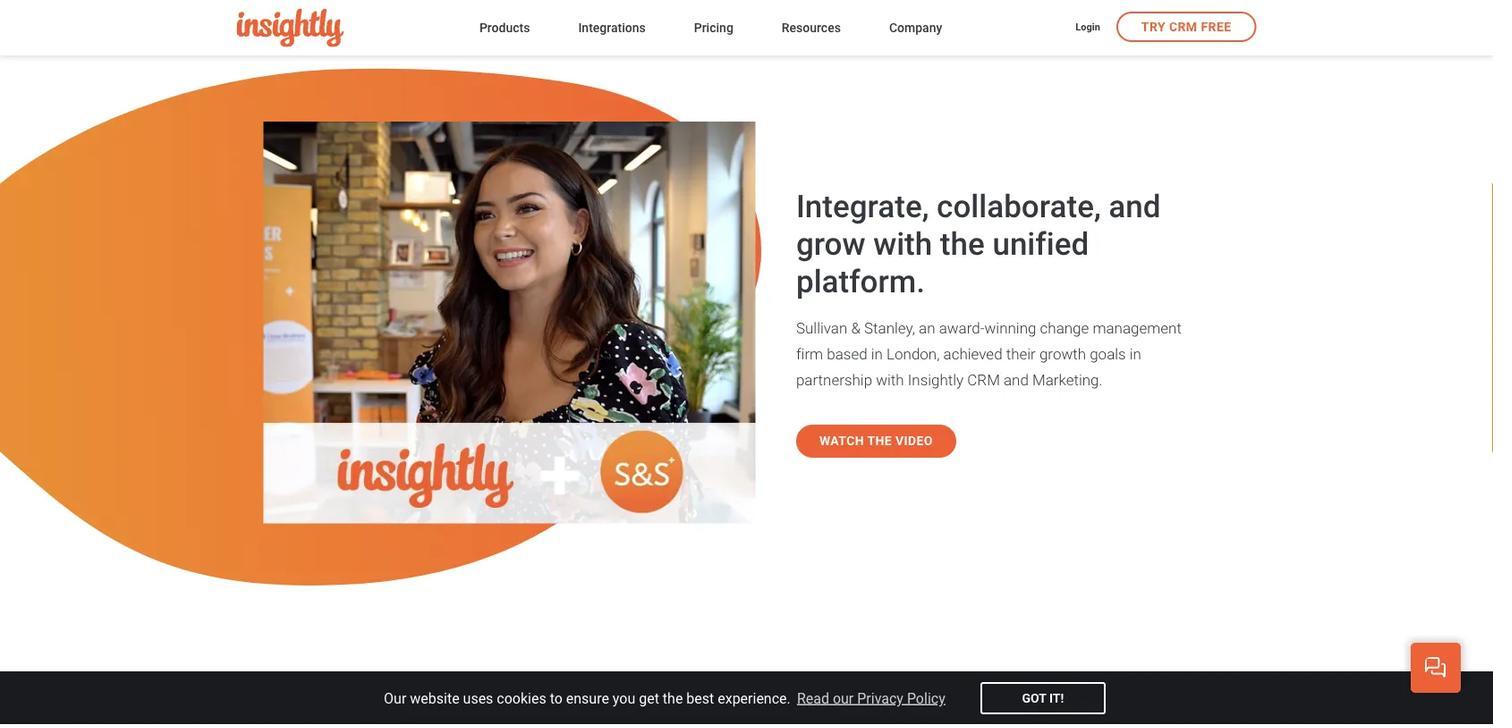 Task type: vqa. For each thing, say whether or not it's contained in the screenshot.
Deliver
no



Task type: locate. For each thing, give the bounding box(es) containing it.
their
[[1006, 345, 1036, 363]]

software
[[866, 691, 977, 725]]

crm right 'experience.'
[[799, 691, 859, 725]]

the inside dialog
[[663, 690, 683, 707]]

platform.
[[796, 263, 925, 300]]

crm
[[1169, 20, 1197, 34], [967, 371, 1000, 388], [799, 691, 859, 725]]

1 vertical spatial with
[[876, 371, 904, 388]]

got
[[1022, 691, 1046, 706]]

got it!
[[1022, 691, 1064, 706]]

achieved
[[943, 345, 1002, 363]]

try
[[1141, 20, 1166, 34]]

firm
[[796, 345, 823, 363]]

0 horizontal spatial crm
[[799, 691, 859, 725]]

0 vertical spatial with
[[873, 226, 932, 262]]

stanley,
[[864, 319, 915, 337]]

insightly logo link
[[237, 8, 451, 47]]

0 horizontal spatial best
[[686, 690, 714, 707]]

change
[[1040, 319, 1089, 337]]

to
[[550, 690, 563, 707]]

crm down achieved
[[967, 371, 1000, 388]]

website thumbnail ss smiling3 image
[[263, 122, 755, 524]]

0 vertical spatial and
[[1109, 188, 1161, 225]]

and
[[1109, 188, 1161, 225], [1004, 371, 1029, 388]]

0 horizontal spatial in
[[871, 345, 883, 363]]

1 horizontal spatial and
[[1109, 188, 1161, 225]]

1 horizontal spatial crm
[[967, 371, 1000, 388]]

insightly logo image
[[237, 8, 344, 47]]

products
[[479, 20, 530, 35]]

ensure
[[566, 690, 609, 707]]

best left read on the right bottom
[[737, 691, 792, 725]]

in down management
[[1130, 345, 1141, 363]]

london,
[[887, 345, 940, 363]]

in down stanley,
[[871, 345, 883, 363]]

experience.
[[718, 690, 791, 707]]

with inside sullivan & stanley, an award-winning change management firm based in london, achieved their growth goals in partnership with insightly crm and marketing.
[[876, 371, 904, 388]]

0 vertical spatial crm
[[1169, 20, 1197, 34]]

2 horizontal spatial crm
[[1169, 20, 1197, 34]]

best inside the cookieconsent dialog
[[686, 690, 714, 707]]

sullivan
[[796, 319, 847, 337]]

1 horizontal spatial in
[[1130, 345, 1141, 363]]

integrations
[[578, 20, 646, 35]]

login link
[[1076, 20, 1100, 36]]

with inside integrate, collaborate, and grow with the unified platform.
[[873, 226, 932, 262]]

read
[[797, 690, 829, 707]]

login
[[1076, 21, 1100, 32]]

with
[[873, 226, 932, 262], [876, 371, 904, 388]]

uses
[[463, 690, 493, 707]]

get
[[639, 690, 659, 707]]

0 horizontal spatial and
[[1004, 371, 1029, 388]]

products link
[[479, 17, 530, 41]]

1 vertical spatial and
[[1004, 371, 1029, 388]]

crm right try
[[1169, 20, 1197, 34]]

2 in from the left
[[1130, 345, 1141, 363]]

policy
[[907, 690, 945, 707]]

it!
[[1049, 691, 1064, 706]]

company
[[889, 20, 942, 35]]

with down 'integrate,'
[[873, 226, 932, 262]]

in
[[871, 345, 883, 363], [1130, 345, 1141, 363]]

collaborate,
[[937, 188, 1101, 225]]

with down london,
[[876, 371, 904, 388]]

the
[[940, 226, 985, 262], [867, 434, 892, 448], [663, 690, 683, 707], [690, 691, 730, 725]]

best
[[686, 690, 714, 707], [737, 691, 792, 725]]

cookieconsent dialog
[[0, 672, 1493, 725]]

best right get
[[686, 690, 714, 707]]

1 vertical spatial crm
[[967, 371, 1000, 388]]

resources
[[782, 20, 841, 35]]



Task type: describe. For each thing, give the bounding box(es) containing it.
integrations link
[[578, 17, 646, 41]]

growth
[[1039, 345, 1086, 363]]

cookies
[[497, 690, 546, 707]]

try crm free
[[1141, 20, 1231, 34]]

try crm free link
[[1116, 12, 1256, 42]]

got it! button
[[980, 683, 1106, 715]]

and inside sullivan & stanley, an award-winning change management firm based in london, achieved their growth goals in partnership with insightly crm and marketing.
[[1004, 371, 1029, 388]]

watch the video
[[819, 434, 933, 448]]

2 vertical spatial crm
[[799, 691, 859, 725]]

award-
[[939, 319, 984, 337]]

company link
[[889, 17, 942, 41]]

management
[[1093, 319, 1182, 337]]

integrate,
[[796, 188, 929, 225]]

among
[[596, 691, 684, 725]]

1 horizontal spatial best
[[737, 691, 792, 725]]

1 in from the left
[[871, 345, 883, 363]]

read our privacy policy button
[[794, 685, 948, 712]]

pricing link
[[694, 17, 733, 41]]

privacy
[[857, 690, 903, 707]]

try crm free button
[[1116, 12, 1256, 42]]

sullivan & stanley, an award-winning change management firm based in london, achieved their growth goals in partnership with insightly crm and marketing.
[[796, 319, 1182, 388]]

marketing.
[[1032, 371, 1103, 388]]

video
[[895, 434, 933, 448]]

integrate, collaborate, and grow with the unified platform.
[[796, 188, 1161, 300]]

rated
[[516, 691, 589, 725]]

you
[[613, 690, 635, 707]]

watch
[[819, 434, 864, 448]]

crm inside sullivan & stanley, an award-winning change management firm based in london, achieved their growth goals in partnership with insightly crm and marketing.
[[967, 371, 1000, 388]]

our website uses cookies to ensure you get the best experience. read our privacy policy
[[384, 690, 945, 707]]

our
[[384, 690, 406, 707]]

winning
[[984, 319, 1036, 337]]

pricing
[[694, 20, 733, 35]]

insightly
[[908, 371, 964, 388]]

&
[[851, 319, 860, 337]]

the inside integrate, collaborate, and grow with the unified platform.
[[940, 226, 985, 262]]

goals
[[1090, 345, 1126, 363]]

grow
[[796, 226, 865, 262]]

an
[[919, 319, 935, 337]]

based
[[827, 345, 867, 363]]

and inside integrate, collaborate, and grow with the unified platform.
[[1109, 188, 1161, 225]]

rated among the best crm software
[[516, 691, 977, 725]]

free
[[1201, 20, 1231, 34]]

partnership
[[796, 371, 872, 388]]

website
[[410, 690, 459, 707]]

resources link
[[782, 17, 841, 41]]

crm inside "button"
[[1169, 20, 1197, 34]]

our
[[833, 690, 854, 707]]

unified
[[992, 226, 1089, 262]]



